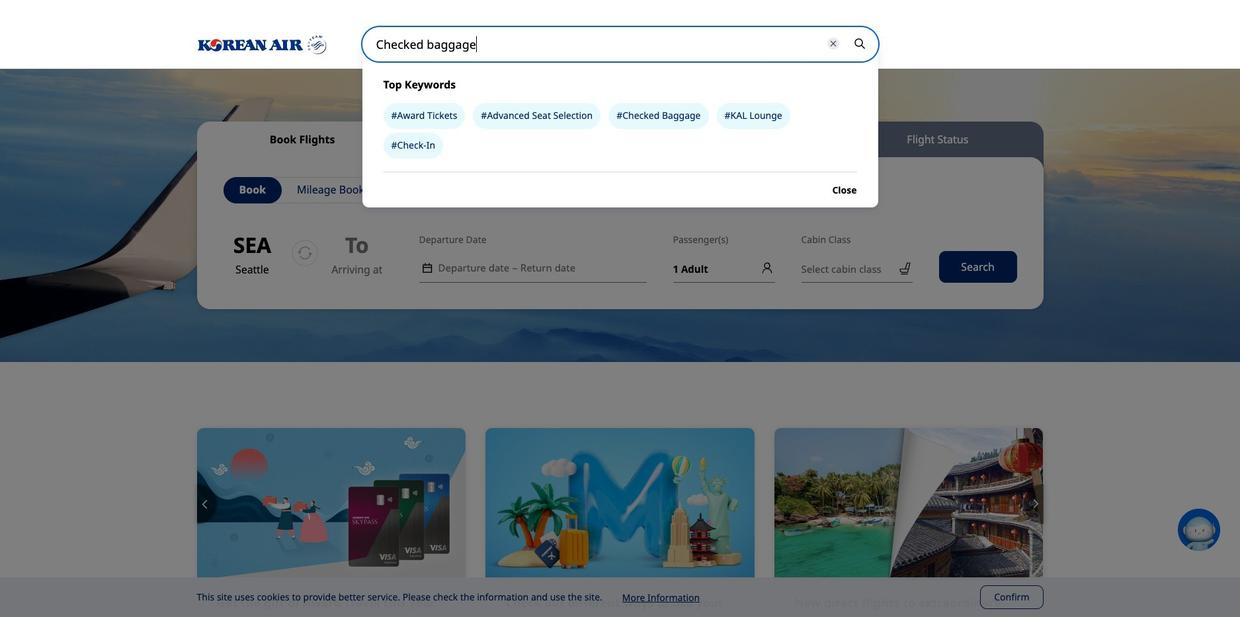 Task type: locate. For each thing, give the bounding box(es) containing it.
dialog
[[0, 0, 1240, 618]]

None text field
[[362, 27, 878, 62]]

booking type group
[[223, 177, 397, 204]]

tab list
[[197, 122, 1043, 157]]



Task type: vqa. For each thing, say whether or not it's contained in the screenshot.
text box
yes



